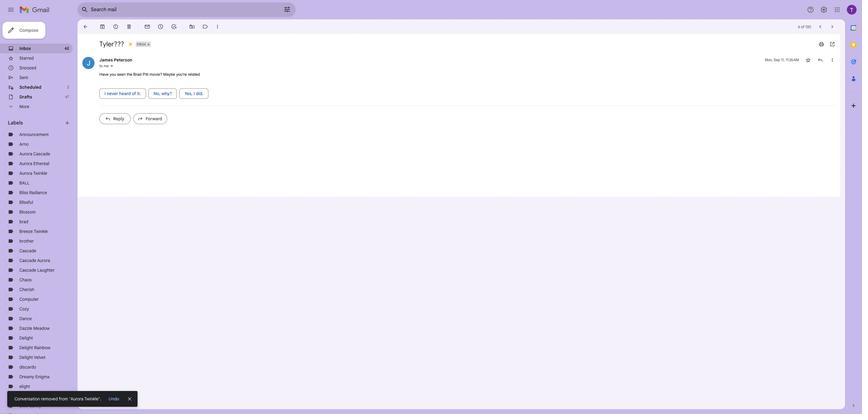 Task type: describe. For each thing, give the bounding box(es) containing it.
james peterson
[[99, 57, 132, 63]]

cascade for cascade laughter
[[19, 268, 36, 273]]

mark as unread image
[[144, 24, 150, 30]]

me
[[104, 64, 109, 68]]

delight velvet
[[19, 355, 46, 360]]

never
[[107, 91, 118, 96]]

brad link
[[19, 219, 28, 225]]

11,
[[781, 58, 785, 62]]

cascade laughter
[[19, 268, 55, 273]]

mon,
[[765, 58, 773, 62]]

dance
[[19, 316, 32, 322]]

discardo link
[[19, 365, 36, 370]]

no, why? button
[[149, 88, 177, 99]]

twinkle for breeze twinkle
[[34, 229, 48, 234]]

cozy
[[19, 306, 29, 312]]

inbox for inbox button
[[137, 42, 146, 46]]

did.
[[196, 91, 203, 96]]

cascade up ethereal
[[33, 151, 50, 157]]

cherish link
[[19, 287, 34, 292]]

forward link
[[133, 113, 167, 124]]

brother link
[[19, 238, 34, 244]]

yes, i did.
[[185, 91, 203, 96]]

aurora for aurora twinkle
[[19, 171, 32, 176]]

inbox for inbox link
[[19, 46, 31, 51]]

forward
[[146, 116, 162, 121]]

6 of 130
[[798, 24, 811, 29]]

elixir for elixir sunny
[[19, 403, 29, 409]]

report spam image
[[113, 24, 119, 30]]

breeze
[[19, 229, 33, 234]]

more image
[[215, 24, 221, 30]]

yes, i did. button
[[180, 88, 209, 99]]

elight link
[[19, 384, 30, 389]]

130
[[806, 24, 811, 29]]

6
[[798, 24, 800, 29]]

ball
[[19, 180, 30, 186]]

dreamy
[[19, 374, 34, 380]]

cascade laughter link
[[19, 268, 55, 273]]

62
[[65, 46, 69, 51]]

seen
[[117, 72, 126, 77]]

yes,
[[185, 91, 193, 96]]

removed
[[41, 396, 58, 402]]

cascade for cascade aurora
[[19, 258, 36, 263]]

older image
[[830, 24, 836, 30]]

Not starred checkbox
[[805, 57, 811, 63]]

11:26 am
[[786, 58, 799, 62]]

blissful
[[19, 200, 33, 205]]

cascade for the cascade link
[[19, 248, 36, 254]]

1 i from the left
[[105, 91, 106, 96]]

dazzle meadow link
[[19, 326, 50, 331]]

support image
[[807, 6, 815, 13]]

47
[[65, 95, 69, 99]]

more button
[[0, 102, 73, 112]]

bliss radiance
[[19, 190, 47, 195]]

the
[[127, 72, 132, 77]]

labels heading
[[8, 120, 64, 126]]

pitt
[[143, 72, 148, 77]]

cherish
[[19, 287, 34, 292]]

conversation
[[15, 396, 40, 402]]

back to inbox image
[[82, 24, 88, 30]]

inbox button
[[136, 42, 147, 47]]

i never heard of it. button
[[99, 88, 146, 99]]

delight rainbow link
[[19, 345, 50, 351]]

main menu image
[[7, 6, 15, 13]]

show details image
[[110, 64, 114, 68]]

why?
[[162, 91, 172, 96]]

labels image
[[202, 24, 208, 30]]

aurora twinkle link
[[19, 171, 47, 176]]

computer
[[19, 297, 39, 302]]

cozy link
[[19, 306, 29, 312]]

sent
[[19, 75, 28, 80]]

2 i from the left
[[194, 91, 195, 96]]

move to image
[[189, 24, 195, 30]]

starred
[[19, 55, 34, 61]]

you're
[[176, 72, 187, 77]]

cascade link
[[19, 248, 36, 254]]

ethereal
[[33, 161, 49, 166]]

aurora ethereal
[[19, 161, 49, 166]]

elixir for elixir link
[[19, 394, 29, 399]]

elixir link
[[19, 394, 29, 399]]

aurora cascade
[[19, 151, 50, 157]]

conversation removed from "aurora twinkle".
[[15, 396, 101, 402]]

chaos link
[[19, 277, 32, 283]]

gmail image
[[19, 4, 52, 16]]

snooze image
[[158, 24, 164, 30]]

you
[[110, 72, 116, 77]]

aurora for aurora cascade
[[19, 151, 32, 157]]

no, why?
[[154, 91, 172, 96]]

chaos
[[19, 277, 32, 283]]

archive image
[[99, 24, 105, 30]]

mon, sep 11, 11:26 am
[[765, 58, 799, 62]]

rainbow
[[34, 345, 50, 351]]

delete image
[[126, 24, 132, 30]]

reply link
[[99, 113, 131, 124]]

blossom link
[[19, 209, 36, 215]]



Task type: locate. For each thing, give the bounding box(es) containing it.
delight velvet link
[[19, 355, 46, 360]]

related
[[188, 72, 200, 77]]

cascade aurora
[[19, 258, 50, 263]]

2 vertical spatial delight
[[19, 355, 33, 360]]

advanced search options image
[[281, 3, 293, 15]]

meadow
[[33, 326, 50, 331]]

snoozed
[[19, 65, 36, 71]]

undo link
[[106, 394, 122, 405]]

aurora up 'laughter'
[[37, 258, 50, 263]]

compose
[[19, 28, 38, 33]]

delight rainbow
[[19, 345, 50, 351]]

aurora cascade link
[[19, 151, 50, 157]]

announcement
[[19, 132, 49, 137]]

velvet
[[34, 355, 46, 360]]

sep
[[774, 58, 780, 62]]

delight down the dazzle
[[19, 335, 33, 341]]

"aurora
[[69, 396, 83, 402]]

have you seen the brad pitt movie? maybe you're related
[[99, 72, 200, 77]]

arno link
[[19, 142, 29, 147]]

more
[[19, 104, 29, 109]]

of
[[801, 24, 805, 29], [132, 91, 136, 96]]

inbox inside button
[[137, 42, 146, 46]]

dance link
[[19, 316, 32, 322]]

twinkle down ethereal
[[33, 171, 47, 176]]

0 vertical spatial twinkle
[[33, 171, 47, 176]]

breeze twinkle link
[[19, 229, 48, 234]]

aurora down arno link
[[19, 151, 32, 157]]

drafts link
[[19, 94, 32, 100]]

aurora
[[19, 151, 32, 157], [19, 161, 32, 166], [19, 171, 32, 176], [37, 258, 50, 263]]

2 elixir from the top
[[19, 403, 29, 409]]

inbox
[[137, 42, 146, 46], [19, 46, 31, 51]]

twinkle".
[[84, 396, 101, 402]]

of inside i never heard of it. button
[[132, 91, 136, 96]]

i
[[105, 91, 106, 96], [194, 91, 195, 96]]

to me
[[99, 64, 109, 68]]

delight
[[19, 335, 33, 341], [19, 345, 33, 351], [19, 355, 33, 360]]

no,
[[154, 91, 160, 96]]

0 horizontal spatial inbox
[[19, 46, 31, 51]]

of right 6
[[801, 24, 805, 29]]

1 horizontal spatial inbox
[[137, 42, 146, 46]]

ball link
[[19, 180, 30, 186]]

delight for delight velvet
[[19, 355, 33, 360]]

bliss radiance link
[[19, 190, 47, 195]]

alert
[[7, 14, 853, 407]]

2 delight from the top
[[19, 345, 33, 351]]

mon, sep 11, 11:26 am cell
[[765, 57, 799, 63]]

search mail image
[[79, 4, 90, 15]]

tab list
[[845, 19, 862, 392]]

labels navigation
[[0, 19, 78, 414]]

to
[[99, 64, 103, 68]]

discardo
[[19, 365, 36, 370]]

settings image
[[821, 6, 828, 13]]

delight up discardo
[[19, 355, 33, 360]]

inbox inside labels navigation
[[19, 46, 31, 51]]

aurora for aurora ethereal
[[19, 161, 32, 166]]

None search field
[[78, 2, 296, 17]]

cascade aurora link
[[19, 258, 50, 263]]

delight for "delight" link
[[19, 335, 33, 341]]

i never heard of it.
[[105, 91, 141, 96]]

0 vertical spatial delight
[[19, 335, 33, 341]]

1 horizontal spatial i
[[194, 91, 195, 96]]

sent link
[[19, 75, 28, 80]]

tyler???
[[99, 40, 124, 48]]

aurora twinkle
[[19, 171, 47, 176]]

scheduled
[[19, 85, 41, 90]]

i left did.
[[194, 91, 195, 96]]

delight link
[[19, 335, 33, 341]]

dazzle
[[19, 326, 32, 331]]

delight for delight rainbow
[[19, 345, 33, 351]]

delight down "delight" link
[[19, 345, 33, 351]]

brother
[[19, 238, 34, 244]]

inbox up starred link
[[19, 46, 31, 51]]

radiance
[[29, 190, 47, 195]]

newer image
[[818, 24, 824, 30]]

aurora up ball at left top
[[19, 171, 32, 176]]

0 horizontal spatial of
[[132, 91, 136, 96]]

brad
[[19, 219, 28, 225]]

1 vertical spatial of
[[132, 91, 136, 96]]

enigma
[[35, 374, 49, 380]]

from
[[59, 396, 68, 402]]

bliss
[[19, 190, 28, 195]]

of left it.
[[132, 91, 136, 96]]

peterson
[[114, 57, 132, 63]]

1 elixir from the top
[[19, 394, 29, 399]]

inbox link
[[19, 46, 31, 51]]

i left never
[[105, 91, 106, 96]]

not starred image
[[805, 57, 811, 63]]

cascade up chaos link
[[19, 268, 36, 273]]

1 vertical spatial twinkle
[[34, 229, 48, 234]]

james
[[99, 57, 113, 63]]

inbox down mark as unread icon
[[137, 42, 146, 46]]

maybe
[[163, 72, 175, 77]]

breeze twinkle
[[19, 229, 48, 234]]

cascade down the brother
[[19, 248, 36, 254]]

compose button
[[2, 22, 46, 39]]

dazzle meadow
[[19, 326, 50, 331]]

announcement link
[[19, 132, 49, 137]]

blossom
[[19, 209, 36, 215]]

twinkle for aurora twinkle
[[33, 171, 47, 176]]

snoozed link
[[19, 65, 36, 71]]

1 delight from the top
[[19, 335, 33, 341]]

starred link
[[19, 55, 34, 61]]

3 delight from the top
[[19, 355, 33, 360]]

sunny
[[29, 403, 41, 409]]

cascade down the cascade link
[[19, 258, 36, 263]]

alert containing conversation removed from "aurora twinkle".
[[7, 14, 853, 407]]

dreamy enigma link
[[19, 374, 49, 380]]

1 horizontal spatial of
[[801, 24, 805, 29]]

laughter
[[37, 268, 55, 273]]

undo
[[109, 396, 119, 402]]

elixir sunny link
[[19, 403, 41, 409]]

elight
[[19, 384, 30, 389]]

1 vertical spatial elixir
[[19, 403, 29, 409]]

twinkle right breeze
[[34, 229, 48, 234]]

0 vertical spatial elixir
[[19, 394, 29, 399]]

aurora up aurora twinkle
[[19, 161, 32, 166]]

add to tasks image
[[171, 24, 177, 30]]

drafts
[[19, 94, 32, 100]]

0 horizontal spatial i
[[105, 91, 106, 96]]

aurora ethereal link
[[19, 161, 49, 166]]

1 vertical spatial delight
[[19, 345, 33, 351]]

it.
[[137, 91, 141, 96]]

heard
[[119, 91, 131, 96]]

0 vertical spatial of
[[801, 24, 805, 29]]

elixir down elight
[[19, 394, 29, 399]]

movie?
[[150, 72, 162, 77]]

cascade
[[33, 151, 50, 157], [19, 248, 36, 254], [19, 258, 36, 263], [19, 268, 36, 273]]

have
[[99, 72, 109, 77]]

elixir down conversation
[[19, 403, 29, 409]]

Search mail text field
[[91, 7, 267, 13]]

elixir sunny
[[19, 403, 41, 409]]



Task type: vqa. For each thing, say whether or not it's contained in the screenshot.
MOVE TO icon at left
yes



